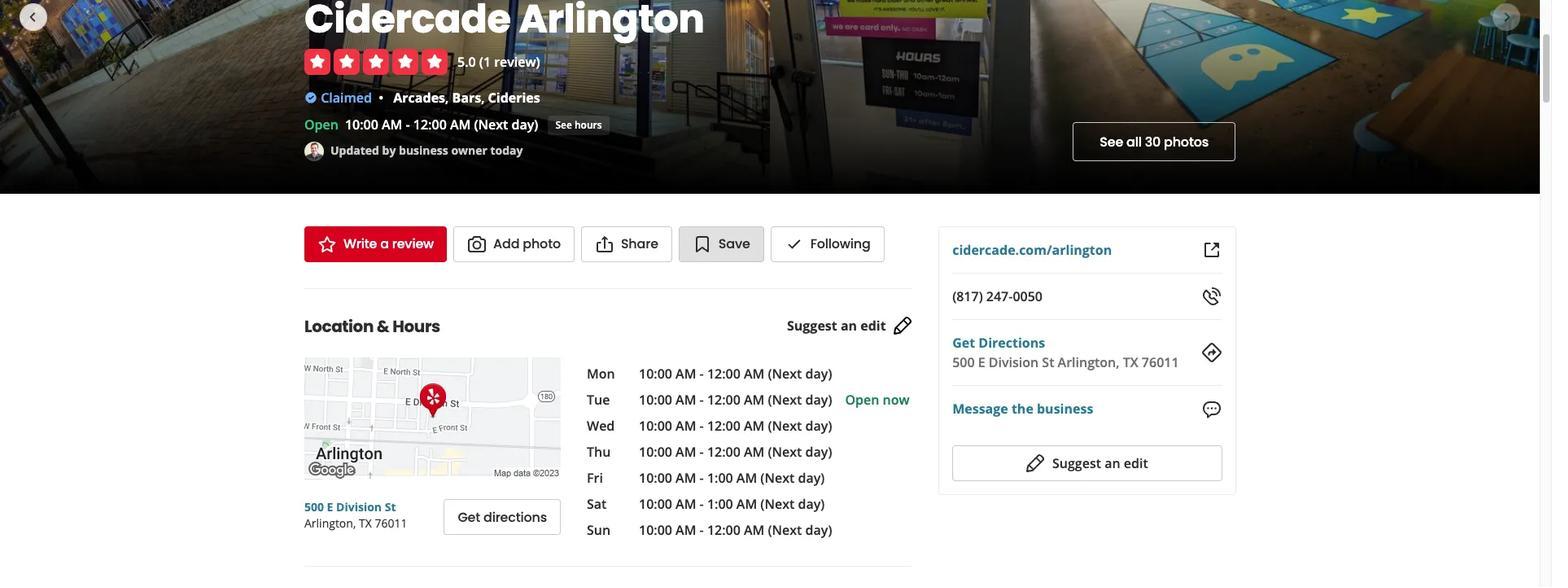 Task type: vqa. For each thing, say whether or not it's contained in the screenshot.


Task type: locate. For each thing, give the bounding box(es) containing it.
1 vertical spatial get
[[458, 508, 480, 526]]

- for thu
[[700, 443, 704, 461]]

review
[[392, 234, 434, 253]]

edit inside location & hours element
[[861, 317, 886, 335]]

directions
[[484, 508, 547, 526]]

0 horizontal spatial tx
[[359, 515, 372, 531]]

10:00 am - 1:00 am (next day) for sat
[[639, 495, 825, 513]]

get for get directions 500 e division st arlington, tx 76011
[[952, 334, 975, 352]]

1 horizontal spatial st
[[1042, 353, 1054, 371]]

0 horizontal spatial arlington,
[[305, 515, 356, 531]]

1 vertical spatial suggest an edit
[[1052, 454, 1148, 472]]

am
[[382, 116, 403, 134], [450, 116, 471, 134], [676, 365, 697, 383], [744, 365, 765, 383], [676, 391, 697, 409], [744, 391, 765, 409], [676, 417, 697, 435], [744, 417, 765, 435], [676, 443, 697, 461], [744, 443, 765, 461], [676, 469, 697, 487], [737, 469, 757, 487], [676, 495, 697, 513], [737, 495, 757, 513], [676, 521, 697, 539], [744, 521, 765, 539]]

get directions
[[458, 508, 547, 526]]

see left hours
[[556, 118, 572, 131]]

(next for tue
[[768, 391, 802, 409]]

save
[[719, 234, 750, 253]]

- for wed
[[700, 417, 704, 435]]

76011 down the 500 e division st link
[[375, 515, 407, 531]]

10:00 right fri
[[639, 469, 673, 487]]

10:00 am - 12:00 am (next day)
[[639, 365, 833, 383], [639, 391, 833, 409], [639, 417, 833, 435], [639, 443, 833, 461], [639, 521, 833, 539]]

0 vertical spatial 1:00
[[707, 469, 733, 487]]

0 horizontal spatial open
[[305, 116, 339, 134]]

0 horizontal spatial business
[[399, 142, 448, 158]]

add photo
[[493, 234, 561, 253]]

10:00 am - 12:00 am (next day) for sun
[[639, 521, 833, 539]]

see
[[556, 118, 572, 131], [1100, 132, 1124, 151]]

cideries
[[488, 89, 540, 107]]

(next
[[474, 116, 508, 134], [768, 365, 802, 383], [768, 391, 802, 409], [768, 417, 802, 435], [768, 443, 802, 461], [761, 469, 795, 487], [761, 495, 795, 513], [768, 521, 802, 539]]

claimed
[[321, 89, 372, 107]]

all
[[1127, 132, 1142, 151]]

business down open 10:00 am - 12:00 am (next day)
[[399, 142, 448, 158]]

24 pencil v2 image down the message the business
[[1026, 453, 1046, 473]]

, left bars link
[[445, 89, 449, 107]]

previous image
[[23, 7, 42, 27]]

10:00 right sat
[[639, 495, 673, 513]]

0 vertical spatial st
[[1042, 353, 1054, 371]]

open down 16 claim filled v2 "icon"
[[305, 116, 339, 134]]

e
[[978, 353, 985, 371], [327, 499, 333, 515]]

10:00 for thu
[[639, 443, 673, 461]]

updated
[[331, 142, 379, 158]]

10:00 am - 1:00 am (next day)
[[639, 469, 825, 487], [639, 495, 825, 513]]

open
[[305, 116, 339, 134], [846, 391, 880, 409]]

suggest an edit inside location & hours element
[[787, 317, 886, 335]]

day) for mon
[[806, 365, 833, 383]]

76011
[[1142, 353, 1179, 371], [375, 515, 407, 531]]

business right the the at right bottom
[[1037, 400, 1093, 418]]

4 photo of cidercade arlington - arlington, tx, us. image from the left
[[1031, 0, 1551, 194]]

0 horizontal spatial division
[[336, 499, 382, 515]]

sat
[[587, 495, 607, 513]]

arlington, down the 500 e division st link
[[305, 515, 356, 531]]

see for see hours
[[556, 118, 572, 131]]

1 horizontal spatial tx
[[1123, 353, 1138, 371]]

0 vertical spatial suggest
[[787, 317, 838, 335]]

1 horizontal spatial 24 pencil v2 image
[[1026, 453, 1046, 473]]

1 10:00 am - 1:00 am (next day) from the top
[[639, 469, 825, 487]]

edit
[[861, 317, 886, 335], [1124, 454, 1148, 472]]

1 vertical spatial e
[[327, 499, 333, 515]]

0 vertical spatial edit
[[861, 317, 886, 335]]

0 vertical spatial business
[[399, 142, 448, 158]]

10:00 right mon
[[639, 365, 673, 383]]

10:00 right thu
[[639, 443, 673, 461]]

1 horizontal spatial ,
[[481, 89, 485, 107]]

photo
[[523, 234, 561, 253]]

1 horizontal spatial 76011
[[1142, 353, 1179, 371]]

arcades , bars , cideries
[[394, 89, 540, 107]]

see all 30 photos link
[[1073, 122, 1236, 161]]

see left all at the right top of the page
[[1100, 132, 1124, 151]]

owner
[[451, 142, 488, 158]]

10:00 am - 12:00 am (next day) for thu
[[639, 443, 833, 461]]

open now
[[846, 391, 910, 409]]

open left the "now"
[[846, 391, 880, 409]]

business for by
[[399, 142, 448, 158]]

arlington,
[[1058, 353, 1120, 371], [305, 515, 356, 531]]

1 vertical spatial arlington,
[[305, 515, 356, 531]]

12:00 for sun
[[707, 521, 741, 539]]

suggest an edit button
[[952, 445, 1222, 481]]

10:00 for tue
[[639, 391, 673, 409]]

10:00 for mon
[[639, 365, 673, 383]]

get down (817)
[[952, 334, 975, 352]]

24 share v2 image
[[595, 234, 615, 254]]

500
[[952, 353, 975, 371], [305, 499, 324, 515]]

0 vertical spatial 500
[[952, 353, 975, 371]]

0 vertical spatial tx
[[1123, 353, 1138, 371]]

0 horizontal spatial edit
[[861, 317, 886, 335]]

1 vertical spatial 10:00 am - 1:00 am (next day)
[[639, 495, 825, 513]]

24 pencil v2 image
[[893, 316, 912, 336], [1026, 453, 1046, 473]]

24 pencil v2 image inside suggest an edit button
[[1026, 453, 1046, 473]]

2 1:00 from the top
[[707, 495, 733, 513]]

review)
[[494, 53, 540, 71]]

get
[[952, 334, 975, 352], [458, 508, 480, 526]]

photos
[[1164, 132, 1209, 151]]

0 vertical spatial suggest an edit
[[787, 317, 886, 335]]

location & hours element
[[278, 288, 949, 540]]

12:00 for mon
[[707, 365, 741, 383]]

500 e division st arlington, tx 76011
[[305, 499, 407, 531]]

get left directions
[[458, 508, 480, 526]]

12:00
[[413, 116, 447, 134], [707, 365, 741, 383], [707, 391, 741, 409], [707, 417, 741, 435], [707, 443, 741, 461], [707, 521, 741, 539]]

division inside get directions 500 e division st arlington, tx 76011
[[989, 353, 1039, 371]]

edit inside button
[[1124, 454, 1148, 472]]

0 horizontal spatial see
[[556, 118, 572, 131]]

get inside location & hours element
[[458, 508, 480, 526]]

- for sat
[[700, 495, 704, 513]]

1 vertical spatial see
[[1100, 132, 1124, 151]]

10:00 right the wed
[[639, 417, 673, 435]]

&
[[377, 315, 390, 338]]

1 horizontal spatial arlington,
[[1058, 353, 1120, 371]]

suggest
[[787, 317, 838, 335], [1052, 454, 1101, 472]]

mon
[[587, 365, 615, 383]]

following
[[811, 234, 871, 253]]

an inside suggest an edit button
[[1105, 454, 1120, 472]]

10:00 right 'tue'
[[639, 391, 673, 409]]

0 horizontal spatial ,
[[445, 89, 449, 107]]

1 vertical spatial business
[[1037, 400, 1093, 418]]

-
[[406, 116, 410, 134], [700, 365, 704, 383], [700, 391, 704, 409], [700, 417, 704, 435], [700, 443, 704, 461], [700, 469, 704, 487], [700, 495, 704, 513], [700, 521, 704, 539]]

suggest an edit
[[787, 317, 886, 335], [1052, 454, 1148, 472]]

0 vertical spatial get
[[952, 334, 975, 352]]

1 horizontal spatial edit
[[1124, 454, 1148, 472]]

- for mon
[[700, 365, 704, 383]]

1 , from the left
[[445, 89, 449, 107]]

5 10:00 am - 12:00 am (next day) from the top
[[639, 521, 833, 539]]

247-
[[986, 287, 1013, 305]]

1 horizontal spatial 500
[[952, 353, 975, 371]]

(817)
[[952, 287, 983, 305]]

see for see all 30 photos
[[1100, 132, 1124, 151]]

0 vertical spatial open
[[305, 116, 339, 134]]

0 horizontal spatial 24 pencil v2 image
[[893, 316, 912, 336]]

(next for mon
[[768, 365, 802, 383]]

arcades
[[394, 89, 445, 107]]

0 horizontal spatial an
[[841, 317, 857, 335]]

1 vertical spatial an
[[1105, 454, 1120, 472]]

1 horizontal spatial an
[[1105, 454, 1120, 472]]

0 horizontal spatial suggest an edit
[[787, 317, 886, 335]]

0 horizontal spatial 76011
[[375, 515, 407, 531]]

1 vertical spatial open
[[846, 391, 880, 409]]

24 save outline v2 image
[[693, 234, 712, 254]]

day)
[[512, 116, 539, 134], [806, 365, 833, 383], [806, 391, 833, 409], [806, 417, 833, 435], [806, 443, 833, 461], [798, 469, 825, 487], [798, 495, 825, 513], [806, 521, 833, 539]]

st
[[1042, 353, 1054, 371], [385, 499, 396, 515]]

1 vertical spatial division
[[336, 499, 382, 515]]

1 horizontal spatial suggest an edit
[[1052, 454, 1148, 472]]

fri
[[587, 469, 603, 487]]

0 vertical spatial division
[[989, 353, 1039, 371]]

0 vertical spatial 24 pencil v2 image
[[893, 316, 912, 336]]

0 vertical spatial an
[[841, 317, 857, 335]]

write
[[344, 234, 377, 253]]

0 horizontal spatial suggest
[[787, 317, 838, 335]]

message
[[952, 400, 1008, 418]]

1 vertical spatial 76011
[[375, 515, 407, 531]]

10:00 right sun in the bottom left of the page
[[639, 521, 673, 539]]

1 1:00 from the top
[[707, 469, 733, 487]]

(next for fri
[[761, 469, 795, 487]]

business inside button
[[1037, 400, 1093, 418]]

st inside get directions 500 e division st arlington, tx 76011
[[1042, 353, 1054, 371]]

0 vertical spatial e
[[978, 353, 985, 371]]

now
[[883, 391, 910, 409]]

1:00 for fri
[[707, 469, 733, 487]]

1 vertical spatial suggest
[[1052, 454, 1101, 472]]

business
[[399, 142, 448, 158], [1037, 400, 1093, 418]]

following button
[[771, 226, 885, 262]]

10:00 am - 12:00 am (next day) for wed
[[639, 417, 833, 435]]

1 horizontal spatial suggest
[[1052, 454, 1101, 472]]

10:00 for sat
[[639, 495, 673, 513]]

, left cideries
[[481, 89, 485, 107]]

2 photo of cidercade arlington - arlington, tx, us. image from the left
[[309, 0, 770, 194]]

10:00 for wed
[[639, 417, 673, 435]]

photo of cidercade arlington - arlington, tx, us. image
[[0, 0, 309, 194], [309, 0, 770, 194], [770, 0, 1031, 194], [1031, 0, 1551, 194]]

see all 30 photos
[[1100, 132, 1209, 151]]

1 horizontal spatial e
[[978, 353, 985, 371]]

5.0 (1 review)
[[458, 53, 540, 71]]

arlington, up the message the business
[[1058, 353, 1120, 371]]

a
[[380, 234, 389, 253]]

10:00
[[345, 116, 379, 134], [639, 365, 673, 383], [639, 391, 673, 409], [639, 417, 673, 435], [639, 443, 673, 461], [639, 469, 673, 487], [639, 495, 673, 513], [639, 521, 673, 539]]

0 horizontal spatial get
[[458, 508, 480, 526]]

1 vertical spatial 1:00
[[707, 495, 733, 513]]

0 vertical spatial 76011
[[1142, 353, 1179, 371]]

1 vertical spatial 500
[[305, 499, 324, 515]]

3 10:00 am - 12:00 am (next day) from the top
[[639, 417, 833, 435]]

0 horizontal spatial 500
[[305, 499, 324, 515]]

share button
[[581, 226, 672, 262]]

1 horizontal spatial business
[[1037, 400, 1093, 418]]

1:00
[[707, 469, 733, 487], [707, 495, 733, 513]]

0 horizontal spatial e
[[327, 499, 333, 515]]

an
[[841, 317, 857, 335], [1105, 454, 1120, 472]]

10:00 am - 12:00 am (next day) for tue
[[639, 391, 833, 409]]

12:00 for thu
[[707, 443, 741, 461]]

24 pencil v2 image up the "now"
[[893, 316, 912, 336]]

0 vertical spatial arlington,
[[1058, 353, 1120, 371]]

get directions link
[[444, 499, 561, 535]]

add
[[493, 234, 520, 253]]

5 star rating image
[[305, 49, 448, 75]]

division
[[989, 353, 1039, 371], [336, 499, 382, 515]]

1 horizontal spatial see
[[1100, 132, 1124, 151]]

by
[[382, 142, 396, 158]]

get inside get directions 500 e division st arlington, tx 76011
[[952, 334, 975, 352]]

,
[[445, 89, 449, 107], [481, 89, 485, 107]]

76011 left '24 directions v2' icon
[[1142, 353, 1179, 371]]

1 vertical spatial st
[[385, 499, 396, 515]]

0 horizontal spatial st
[[385, 499, 396, 515]]

0 vertical spatial 10:00 am - 1:00 am (next day)
[[639, 469, 825, 487]]

message the business
[[952, 400, 1093, 418]]

0 vertical spatial see
[[556, 118, 572, 131]]

location
[[305, 315, 374, 338]]

1 horizontal spatial get
[[952, 334, 975, 352]]

1 vertical spatial 24 pencil v2 image
[[1026, 453, 1046, 473]]

1 vertical spatial edit
[[1124, 454, 1148, 472]]

4 10:00 am - 12:00 am (next day) from the top
[[639, 443, 833, 461]]

day) for thu
[[806, 443, 833, 461]]

2 10:00 am - 1:00 am (next day) from the top
[[639, 495, 825, 513]]

(next for sat
[[761, 495, 795, 513]]

1 vertical spatial tx
[[359, 515, 372, 531]]

1 10:00 am - 12:00 am (next day) from the top
[[639, 365, 833, 383]]

help improve yelp element
[[305, 566, 912, 587]]

open inside location & hours element
[[846, 391, 880, 409]]

1 horizontal spatial division
[[989, 353, 1039, 371]]

hours
[[393, 315, 440, 338]]

see hours
[[556, 118, 602, 131]]

tx
[[1123, 353, 1138, 371], [359, 515, 372, 531]]

1 horizontal spatial open
[[846, 391, 880, 409]]

2 10:00 am - 12:00 am (next day) from the top
[[639, 391, 833, 409]]



Task type: describe. For each thing, give the bounding box(es) containing it.
get directions 500 e division st arlington, tx 76011
[[952, 334, 1179, 371]]

24 checkmark v2 image
[[785, 234, 804, 254]]

suggest an edit inside button
[[1052, 454, 1148, 472]]

open for open now
[[846, 391, 880, 409]]

- for tue
[[700, 391, 704, 409]]

24 external link v2 image
[[1203, 240, 1222, 260]]

500 inside 500 e division st arlington, tx 76011
[[305, 499, 324, 515]]

open for open 10:00 am - 12:00 am (next day)
[[305, 116, 339, 134]]

(1 review) link
[[479, 53, 540, 71]]

wed
[[587, 417, 615, 435]]

1 photo of cidercade arlington - arlington, tx, us. image from the left
[[0, 0, 309, 194]]

bars link
[[452, 89, 481, 107]]

get directions link
[[952, 334, 1045, 352]]

cidercade.com/arlington
[[952, 241, 1112, 259]]

day) for sun
[[806, 521, 833, 539]]

e inside get directions 500 e division st arlington, tx 76011
[[978, 353, 985, 371]]

suggest inside button
[[1052, 454, 1101, 472]]

write a review
[[344, 234, 434, 253]]

(next for sun
[[768, 521, 802, 539]]

24 camera v2 image
[[467, 234, 487, 254]]

see hours link
[[548, 116, 609, 135]]

24 directions v2 image
[[1203, 343, 1222, 362]]

suggest inside location & hours element
[[787, 317, 838, 335]]

- for sun
[[700, 521, 704, 539]]

10:00 am - 1:00 am (next day) for fri
[[639, 469, 825, 487]]

5.0
[[458, 53, 476, 71]]

cideries link
[[488, 89, 540, 107]]

updated by business owner today
[[331, 142, 523, 158]]

10:00 am - 12:00 am (next day) for mon
[[639, 365, 833, 383]]

division inside 500 e division st arlington, tx 76011
[[336, 499, 382, 515]]

tx inside 500 e division st arlington, tx 76011
[[359, 515, 372, 531]]

30
[[1145, 132, 1161, 151]]

(817) 247-0050
[[952, 287, 1043, 305]]

suggest an edit link
[[787, 316, 912, 336]]

map image
[[305, 357, 561, 480]]

24 message v2 image
[[1203, 400, 1222, 419]]

directions
[[979, 334, 1045, 352]]

next image
[[1498, 7, 1518, 27]]

business for the
[[1037, 400, 1093, 418]]

bars
[[452, 89, 481, 107]]

24 pencil v2 image inside location & hours element
[[893, 316, 912, 336]]

3 photo of cidercade arlington - arlington, tx, us. image from the left
[[770, 0, 1031, 194]]

24 star v2 image
[[318, 234, 337, 254]]

e inside 500 e division st arlington, tx 76011
[[327, 499, 333, 515]]

st inside 500 e division st arlington, tx 76011
[[385, 499, 396, 515]]

(next for wed
[[768, 417, 802, 435]]

arlington, inside get directions 500 e division st arlington, tx 76011
[[1058, 353, 1120, 371]]

hours
[[575, 118, 602, 131]]

10:00 for fri
[[639, 469, 673, 487]]

2 , from the left
[[481, 89, 485, 107]]

thu
[[587, 443, 611, 461]]

get for get directions
[[458, 508, 480, 526]]

day) for tue
[[806, 391, 833, 409]]

24 phone v2 image
[[1203, 287, 1222, 306]]

500 e division st link
[[305, 499, 396, 515]]

save button
[[679, 226, 764, 262]]

(next for thu
[[768, 443, 802, 461]]

tue
[[587, 391, 610, 409]]

1:00 for sat
[[707, 495, 733, 513]]

cidercade.com/arlington link
[[952, 241, 1112, 259]]

(1
[[479, 53, 491, 71]]

day) for wed
[[806, 417, 833, 435]]

an inside suggest an edit link
[[841, 317, 857, 335]]

sun
[[587, 521, 611, 539]]

location & hours
[[305, 315, 440, 338]]

16 claim filled v2 image
[[305, 91, 318, 104]]

12:00 for tue
[[707, 391, 741, 409]]

day) for fri
[[798, 469, 825, 487]]

0050
[[1013, 287, 1043, 305]]

message the business button
[[952, 399, 1093, 419]]

- for fri
[[700, 469, 704, 487]]

arcades link
[[394, 89, 445, 107]]

arlington, inside 500 e division st arlington, tx 76011
[[305, 515, 356, 531]]

open 10:00 am - 12:00 am (next day)
[[305, 116, 539, 134]]

tx inside get directions 500 e division st arlington, tx 76011
[[1123, 353, 1138, 371]]

day) for sat
[[798, 495, 825, 513]]

the
[[1012, 400, 1034, 418]]

10:00 for sun
[[639, 521, 673, 539]]

share
[[621, 234, 659, 253]]

10:00 up updated
[[345, 116, 379, 134]]

today
[[491, 142, 523, 158]]

500 inside get directions 500 e division st arlington, tx 76011
[[952, 353, 975, 371]]

76011 inside get directions 500 e division st arlington, tx 76011
[[1142, 353, 1179, 371]]

write a review link
[[305, 226, 447, 262]]

add photo link
[[454, 226, 575, 262]]

12:00 for wed
[[707, 417, 741, 435]]

76011 inside 500 e division st arlington, tx 76011
[[375, 515, 407, 531]]



